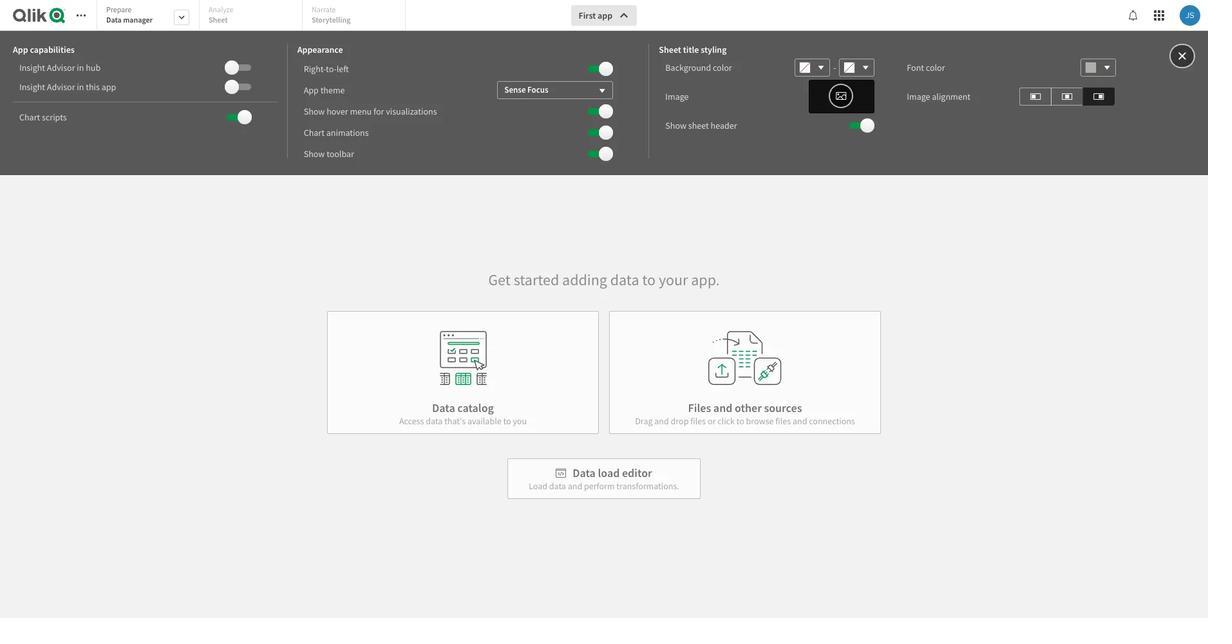 Task type: describe. For each thing, give the bounding box(es) containing it.
chart animations
[[304, 127, 369, 138]]

sense
[[505, 84, 526, 95]]

catalog
[[458, 401, 494, 415]]

to inside files and other sources drag and drop files or click to browse files and connections
[[737, 415, 745, 427]]

and right files
[[714, 401, 733, 415]]

capabilities
[[30, 44, 75, 55]]

font color
[[907, 62, 945, 73]]

chart for chart animations
[[304, 127, 325, 138]]

perform
[[584, 481, 615, 492]]

app capabilities
[[13, 44, 75, 55]]

1 files from the left
[[691, 415, 706, 427]]

chart for chart scripts
[[19, 111, 40, 123]]

insight for insight advisor in hub
[[19, 62, 45, 73]]

0 horizontal spatial app
[[102, 81, 116, 93]]

show for show hover menu for visualizations
[[304, 105, 325, 117]]

app theme
[[304, 84, 345, 96]]

1 horizontal spatial to
[[642, 270, 656, 290]]

data load editor
[[573, 466, 652, 481]]

background
[[666, 62, 711, 73]]

first app button
[[571, 5, 637, 26]]

drag
[[635, 415, 653, 427]]

image alignment
[[907, 91, 971, 102]]

data for data catalog access data that's available to you
[[432, 401, 455, 415]]

data for that's
[[426, 415, 443, 427]]

focus
[[528, 84, 548, 95]]

2 files from the left
[[776, 415, 791, 427]]

sense focus
[[505, 84, 548, 95]]

show toolbar
[[304, 148, 354, 159]]

access
[[399, 415, 424, 427]]

in for this
[[77, 81, 84, 93]]

sources
[[764, 401, 802, 415]]

show sheet header
[[666, 120, 737, 131]]

animations
[[326, 127, 369, 138]]

files
[[688, 401, 711, 415]]

that's
[[445, 415, 466, 427]]

right-
[[304, 63, 326, 74]]

sheet
[[688, 120, 709, 131]]

started
[[514, 270, 559, 290]]

get started adding data to your app. application
[[0, 0, 1208, 618]]

app.
[[691, 270, 720, 290]]

manager
[[123, 15, 153, 24]]

available
[[468, 415, 502, 427]]

color for font color
[[926, 62, 945, 73]]

image for image alignment
[[907, 91, 930, 102]]

insight advisor in hub
[[19, 62, 101, 73]]

your
[[659, 270, 688, 290]]

to-
[[326, 63, 337, 74]]

in for hub
[[77, 62, 84, 73]]

load
[[529, 481, 548, 492]]

first
[[579, 10, 596, 21]]

other
[[735, 401, 762, 415]]

select image image
[[836, 88, 847, 104]]

this
[[86, 81, 100, 93]]

font
[[907, 62, 924, 73]]

first app
[[579, 10, 613, 21]]

toolbar containing first app
[[0, 0, 1208, 175]]

app for app theme
[[304, 84, 319, 96]]



Task type: vqa. For each thing, say whether or not it's contained in the screenshot.
Chart scripts
yes



Task type: locate. For each thing, give the bounding box(es) containing it.
0 vertical spatial in
[[77, 62, 84, 73]]

app
[[13, 44, 28, 55], [304, 84, 319, 96]]

and
[[714, 401, 733, 415], [655, 415, 669, 427], [793, 415, 807, 427], [568, 481, 582, 492]]

sheet title styling
[[659, 44, 727, 55]]

insight for insight advisor in this app
[[19, 81, 45, 93]]

data
[[106, 15, 122, 24], [432, 401, 455, 415], [573, 466, 596, 481]]

show left toolbar
[[304, 148, 325, 159]]

1 horizontal spatial files
[[776, 415, 791, 427]]

0 vertical spatial app
[[598, 10, 613, 21]]

header
[[711, 120, 737, 131]]

visualizations
[[386, 105, 437, 117]]

color for background color
[[713, 62, 732, 73]]

0 horizontal spatial data
[[426, 415, 443, 427]]

chart up the show toolbar
[[304, 127, 325, 138]]

1 advisor from the top
[[47, 62, 75, 73]]

app inside button
[[598, 10, 613, 21]]

jacob simon image
[[1180, 5, 1201, 26]]

data inside the data catalog access data that's available to you
[[432, 401, 455, 415]]

drop
[[671, 415, 689, 427]]

image for image
[[666, 91, 689, 102]]

1 horizontal spatial app
[[598, 10, 613, 21]]

1 vertical spatial data
[[426, 415, 443, 427]]

appearance
[[297, 44, 343, 55]]

in left 'this'
[[77, 81, 84, 93]]

sheet
[[659, 44, 681, 55]]

0 vertical spatial data
[[106, 15, 122, 24]]

app right 'this'
[[102, 81, 116, 93]]

left
[[337, 63, 349, 74]]

show for show sheet header
[[666, 120, 687, 131]]

get
[[488, 270, 511, 290]]

1 horizontal spatial chart
[[304, 127, 325, 138]]

background color
[[666, 62, 732, 73]]

menu
[[350, 105, 372, 117]]

2 vertical spatial data
[[549, 481, 566, 492]]

2 horizontal spatial data
[[610, 270, 639, 290]]

load data and perform transformations.
[[529, 481, 679, 492]]

styling
[[701, 44, 727, 55]]

1 vertical spatial app
[[102, 81, 116, 93]]

0 horizontal spatial app
[[13, 44, 28, 55]]

advisor down capabilities
[[47, 62, 75, 73]]

data left that's
[[426, 415, 443, 427]]

chart
[[19, 111, 40, 123], [304, 127, 325, 138]]

sense focus button
[[498, 81, 613, 99]]

color down styling
[[713, 62, 732, 73]]

0 horizontal spatial files
[[691, 415, 706, 427]]

chart left scripts
[[19, 111, 40, 123]]

color right font
[[926, 62, 945, 73]]

1 vertical spatial show
[[666, 120, 687, 131]]

data down prepare
[[106, 15, 122, 24]]

to right click
[[737, 415, 745, 427]]

data left load
[[573, 466, 596, 481]]

files and other sources drag and drop files or click to browse files and connections
[[635, 401, 855, 427]]

1 horizontal spatial data
[[432, 401, 455, 415]]

1 vertical spatial chart
[[304, 127, 325, 138]]

advisor for this
[[47, 81, 75, 93]]

in left hub
[[77, 62, 84, 73]]

show for show toolbar
[[304, 148, 325, 159]]

1 horizontal spatial image
[[907, 91, 930, 102]]

get started adding data to your app.
[[488, 270, 720, 290]]

insight down app capabilities
[[19, 62, 45, 73]]

data left catalog
[[432, 401, 455, 415]]

1 color from the left
[[713, 62, 732, 73]]

right-to-left
[[304, 63, 349, 74]]

0 vertical spatial show
[[304, 105, 325, 117]]

image down background
[[666, 91, 689, 102]]

load
[[598, 466, 620, 481]]

0 horizontal spatial chart
[[19, 111, 40, 123]]

align left image
[[1031, 89, 1041, 104]]

0 vertical spatial chart
[[19, 111, 40, 123]]

advisor for hub
[[47, 62, 75, 73]]

2 image from the left
[[907, 91, 930, 102]]

0 vertical spatial insight
[[19, 62, 45, 73]]

data inside the data catalog access data that's available to you
[[426, 415, 443, 427]]

editor
[[622, 466, 652, 481]]

data for to
[[610, 270, 639, 290]]

in
[[77, 62, 84, 73], [77, 81, 84, 93]]

click
[[718, 415, 735, 427]]

2 color from the left
[[926, 62, 945, 73]]

transformations.
[[617, 481, 679, 492]]

browse
[[746, 415, 774, 427]]

2 horizontal spatial to
[[737, 415, 745, 427]]

advisor down insight advisor in hub
[[47, 81, 75, 93]]

data catalog access data that's available to you
[[399, 401, 527, 427]]

1 vertical spatial insight
[[19, 81, 45, 93]]

chart scripts
[[19, 111, 67, 123]]

connections
[[809, 415, 855, 427]]

2 vertical spatial data
[[573, 466, 596, 481]]

files
[[691, 415, 706, 427], [776, 415, 791, 427]]

app left capabilities
[[13, 44, 28, 55]]

to
[[642, 270, 656, 290], [503, 415, 511, 427], [737, 415, 745, 427]]

image
[[666, 91, 689, 102], [907, 91, 930, 102]]

close app options image
[[1177, 48, 1188, 64]]

0 horizontal spatial data
[[106, 15, 122, 24]]

files right browse at bottom right
[[776, 415, 791, 427]]

show
[[304, 105, 325, 117], [666, 120, 687, 131], [304, 148, 325, 159]]

0 horizontal spatial color
[[713, 62, 732, 73]]

hover
[[327, 105, 348, 117]]

1 horizontal spatial data
[[549, 481, 566, 492]]

1 vertical spatial data
[[432, 401, 455, 415]]

app right "first"
[[598, 10, 613, 21]]

or
[[708, 415, 716, 427]]

hub
[[86, 62, 101, 73]]

data inside prepare data manager
[[106, 15, 122, 24]]

app left theme
[[304, 84, 319, 96]]

advisor
[[47, 62, 75, 73], [47, 81, 75, 93]]

1 horizontal spatial app
[[304, 84, 319, 96]]

-
[[834, 62, 836, 73]]

0 vertical spatial advisor
[[47, 62, 75, 73]]

data for data load editor
[[573, 466, 596, 481]]

data
[[610, 270, 639, 290], [426, 415, 443, 427], [549, 481, 566, 492]]

toolbar
[[0, 0, 1208, 175]]

2 horizontal spatial data
[[573, 466, 596, 481]]

0 vertical spatial data
[[610, 270, 639, 290]]

0 vertical spatial app
[[13, 44, 28, 55]]

to inside the data catalog access data that's available to you
[[503, 415, 511, 427]]

show hover menu for visualizations
[[304, 105, 437, 117]]

and left 'perform'
[[568, 481, 582, 492]]

insight up chart scripts
[[19, 81, 45, 93]]

insight
[[19, 62, 45, 73], [19, 81, 45, 93]]

data right the load at the bottom left
[[549, 481, 566, 492]]

theme
[[321, 84, 345, 96]]

2 advisor from the top
[[47, 81, 75, 93]]

1 horizontal spatial color
[[926, 62, 945, 73]]

1 vertical spatial advisor
[[47, 81, 75, 93]]

2 vertical spatial show
[[304, 148, 325, 159]]

1 image from the left
[[666, 91, 689, 102]]

data right adding
[[610, 270, 639, 290]]

2 insight from the top
[[19, 81, 45, 93]]

0 horizontal spatial image
[[666, 91, 689, 102]]

files left or
[[691, 415, 706, 427]]

1 vertical spatial in
[[77, 81, 84, 93]]

show left the hover
[[304, 105, 325, 117]]

insight advisor in this app
[[19, 81, 116, 93]]

to left the you
[[503, 415, 511, 427]]

1 insight from the top
[[19, 62, 45, 73]]

to left your
[[642, 270, 656, 290]]

2 in from the top
[[77, 81, 84, 93]]

scripts
[[42, 111, 67, 123]]

title
[[683, 44, 699, 55]]

app
[[598, 10, 613, 21], [102, 81, 116, 93]]

image down font
[[907, 91, 930, 102]]

align center image
[[1062, 89, 1073, 104]]

0 horizontal spatial to
[[503, 415, 511, 427]]

and right drag
[[655, 415, 669, 427]]

align right image
[[1094, 89, 1104, 104]]

and left connections
[[793, 415, 807, 427]]

for
[[374, 105, 384, 117]]

prepare
[[106, 5, 132, 14]]

show left sheet
[[666, 120, 687, 131]]

you
[[513, 415, 527, 427]]

alignment
[[932, 91, 971, 102]]

prepare data manager
[[106, 5, 153, 24]]

app for app capabilities
[[13, 44, 28, 55]]

1 in from the top
[[77, 62, 84, 73]]

1 vertical spatial app
[[304, 84, 319, 96]]

color
[[713, 62, 732, 73], [926, 62, 945, 73]]

adding
[[562, 270, 607, 290]]

toolbar
[[327, 148, 354, 159]]



